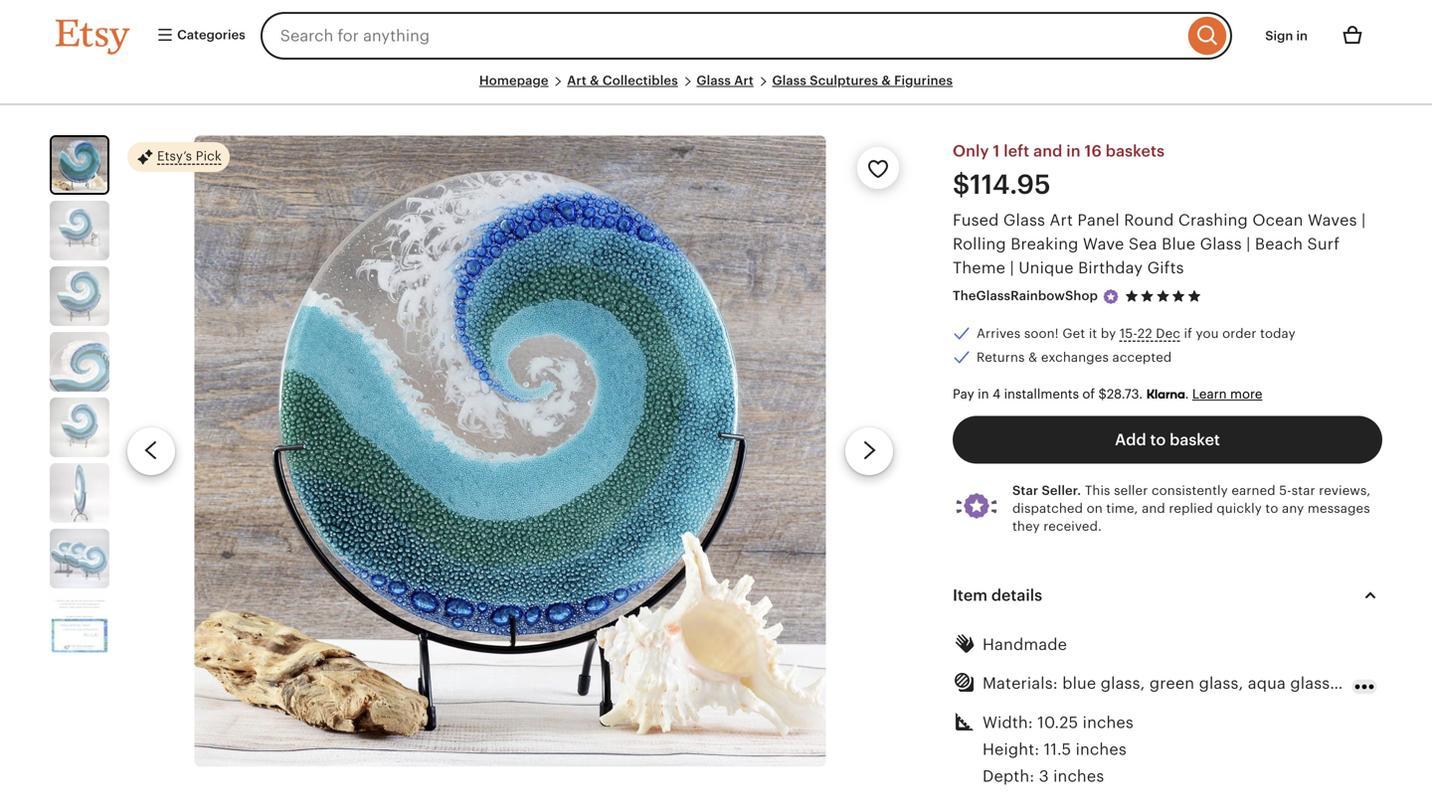 Task type: describe. For each thing, give the bounding box(es) containing it.
earned
[[1232, 483, 1276, 498]]

item details
[[953, 587, 1043, 605]]

add to basket button
[[953, 416, 1383, 464]]

etsy's
[[157, 149, 192, 164]]

arrives soon! get it by 15-22 dec if you order today
[[977, 326, 1296, 341]]

glass down search for anything text field
[[697, 73, 731, 88]]

beach
[[1255, 235, 1303, 253]]

waves
[[1308, 211, 1358, 229]]

art & collectibles link
[[567, 73, 678, 88]]

and inside this seller consistently earned 5-star reviews, dispatched on time, and replied quickly to any messages they received.
[[1142, 501, 1166, 516]]

star seller.
[[1013, 483, 1082, 498]]

glass down crashing
[[1200, 235, 1242, 253]]

homepage
[[479, 73, 549, 88]]

art & collectibles
[[567, 73, 678, 88]]

11.5
[[1044, 741, 1072, 759]]

and inside "only 1 left and in 16 baskets $114.95"
[[1034, 142, 1063, 160]]

width:
[[983, 714, 1034, 732]]

glass sculptures & figurines
[[773, 73, 953, 88]]

handmade
[[983, 636, 1068, 654]]

to inside button
[[1151, 431, 1166, 449]]

klarna
[[1147, 387, 1186, 403]]

accepted
[[1113, 350, 1172, 365]]

categories button
[[141, 18, 254, 54]]

theme
[[953, 259, 1006, 277]]

homepage link
[[479, 73, 549, 88]]

theglassrainbowshop link
[[953, 289, 1098, 304]]

replied
[[1169, 501, 1214, 516]]

installments
[[1004, 387, 1079, 402]]

seller.
[[1042, 483, 1082, 498]]

glass art link
[[697, 73, 754, 88]]

.
[[1186, 387, 1189, 402]]

& for art
[[590, 73, 600, 88]]

breaking
[[1011, 235, 1079, 253]]

consistently
[[1152, 483, 1228, 498]]

4
[[993, 387, 1001, 402]]

quickly
[[1217, 501, 1262, 516]]

in for sign in
[[1297, 28, 1308, 43]]

only
[[953, 142, 989, 160]]

height:
[[983, 741, 1040, 759]]

collectibles
[[603, 73, 678, 88]]

art inside 'fused glass art panel round crashing ocean waves | rolling breaking wave sea blue glass | beach surf theme | unique birthday gifts'
[[1050, 211, 1074, 229]]

if
[[1184, 326, 1193, 341]]

learn
[[1193, 387, 1227, 402]]

you
[[1196, 326, 1219, 341]]

fused glass art panel round crashing ocean waves rolling image 4 image
[[50, 332, 109, 392]]

of
[[1083, 387, 1095, 402]]

in inside "only 1 left and in 16 baskets $114.95"
[[1067, 142, 1081, 160]]

seller
[[1114, 483, 1148, 498]]

theglassrainbowshop
[[953, 289, 1098, 304]]

this seller consistently earned 5-star reviews, dispatched on time, and replied quickly to any messages they received.
[[1013, 483, 1371, 534]]

1 vertical spatial |
[[1247, 235, 1251, 253]]

menu bar containing homepage
[[56, 72, 1377, 106]]

blue
[[1162, 235, 1196, 253]]

15-
[[1120, 326, 1138, 341]]

2 vertical spatial inches
[[1054, 768, 1105, 786]]

dispatched
[[1013, 501, 1083, 516]]

received.
[[1044, 520, 1102, 534]]

etsy's pick
[[157, 149, 222, 164]]

etsy's pick button
[[127, 141, 230, 173]]

order
[[1223, 326, 1257, 341]]

sign in button
[[1251, 18, 1323, 54]]

add to basket
[[1115, 431, 1221, 449]]

star
[[1292, 483, 1316, 498]]

only 1 left and in 16 baskets $114.95
[[953, 142, 1165, 200]]

10.25
[[1038, 714, 1079, 732]]

pay in 4 installments of $28.73. klarna . learn more
[[953, 387, 1263, 403]]

learn more button
[[1193, 387, 1263, 402]]



Task type: vqa. For each thing, say whether or not it's contained in the screenshot.
Free shipping
no



Task type: locate. For each thing, give the bounding box(es) containing it.
to left the any
[[1266, 501, 1279, 516]]

fused glass art panel round crashing ocean waves rolling image 5 image
[[50, 398, 109, 458]]

depth:
[[983, 768, 1035, 786]]

sign in
[[1266, 28, 1308, 43]]

in inside 'button'
[[1297, 28, 1308, 43]]

5-
[[1280, 483, 1292, 498]]

1 horizontal spatial art
[[734, 73, 754, 88]]

width: 10.25 inches height: 11.5 inches depth: 3 inches
[[983, 714, 1134, 786]]

1 vertical spatial to
[[1266, 501, 1279, 516]]

and right left
[[1034, 142, 1063, 160]]

0 vertical spatial inches
[[1083, 714, 1134, 732]]

glass left sculptures
[[773, 73, 807, 88]]

0 vertical spatial |
[[1362, 211, 1366, 229]]

fused glass art panel round crashing ocean waves rolling image 8 image
[[50, 595, 109, 655]]

reviews,
[[1320, 483, 1371, 498]]

fused glass art panel round crashing ocean waves rolling image 3 image
[[50, 267, 109, 327]]

$114.95
[[953, 170, 1051, 200]]

returns
[[977, 350, 1025, 365]]

sign
[[1266, 28, 1294, 43]]

figurines
[[895, 73, 953, 88]]

16
[[1085, 142, 1102, 160]]

2 vertical spatial in
[[978, 387, 989, 402]]

ocean
[[1253, 211, 1304, 229]]

in for pay in 4 installments of $28.73. klarna . learn more
[[978, 387, 989, 402]]

categories
[[174, 27, 245, 42]]

and
[[1034, 142, 1063, 160], [1142, 501, 1166, 516]]

star
[[1013, 483, 1039, 498]]

& right returns
[[1029, 350, 1038, 365]]

more
[[1231, 387, 1263, 402]]

0 vertical spatial in
[[1297, 28, 1308, 43]]

1 horizontal spatial to
[[1266, 501, 1279, 516]]

inches down 11.5 on the right of page
[[1054, 768, 1105, 786]]

any
[[1282, 501, 1305, 516]]

they
[[1013, 520, 1040, 534]]

left
[[1004, 142, 1030, 160]]

basket
[[1170, 431, 1221, 449]]

birthday
[[1079, 259, 1143, 277]]

0 horizontal spatial to
[[1151, 431, 1166, 449]]

sculptures
[[810, 73, 879, 88]]

messages
[[1308, 501, 1371, 516]]

fused glass art panel round crashing ocean waves | rolling breaking wave sea blue glass | beach surf theme | unique birthday gifts | the glass rainbow image
[[195, 135, 826, 767], [52, 137, 107, 193]]

this
[[1085, 483, 1111, 498]]

0 horizontal spatial &
[[590, 73, 600, 88]]

2 horizontal spatial |
[[1362, 211, 1366, 229]]

pay
[[953, 387, 975, 402]]

crashing
[[1179, 211, 1249, 229]]

Search for anything text field
[[260, 12, 1184, 60]]

soon! get
[[1025, 326, 1086, 341]]

in left 16
[[1067, 142, 1081, 160]]

| right waves
[[1362, 211, 1366, 229]]

arrives
[[977, 326, 1021, 341]]

1 horizontal spatial &
[[882, 73, 891, 88]]

fused
[[953, 211, 999, 229]]

1 horizontal spatial |
[[1247, 235, 1251, 253]]

0 vertical spatial and
[[1034, 142, 1063, 160]]

2 vertical spatial |
[[1010, 259, 1015, 277]]

& left the figurines
[[882, 73, 891, 88]]

None search field
[[260, 12, 1233, 60]]

dec
[[1156, 326, 1181, 341]]

glass up breaking on the right top of the page
[[1004, 211, 1046, 229]]

art down search for anything text field
[[734, 73, 754, 88]]

fused glass art panel round crashing ocean waves rolling image 6 image
[[50, 464, 109, 524]]

art up breaking on the right top of the page
[[1050, 211, 1074, 229]]

returns & exchanges accepted
[[977, 350, 1172, 365]]

round
[[1124, 211, 1175, 229]]

art
[[567, 73, 587, 88], [734, 73, 754, 88], [1050, 211, 1074, 229]]

glass
[[697, 73, 731, 88], [773, 73, 807, 88], [1004, 211, 1046, 229], [1200, 235, 1242, 253]]

0 horizontal spatial art
[[567, 73, 587, 88]]

2 horizontal spatial art
[[1050, 211, 1074, 229]]

fused glass art panel round crashing ocean waves rolling image 2 image
[[50, 201, 109, 261]]

0 horizontal spatial in
[[978, 387, 989, 402]]

menu bar
[[56, 72, 1377, 106]]

& left the collectibles
[[590, 73, 600, 88]]

to right add
[[1151, 431, 1166, 449]]

item
[[953, 587, 988, 605]]

in inside pay in 4 installments of $28.73. klarna . learn more
[[978, 387, 989, 402]]

| left beach
[[1247, 235, 1251, 253]]

inches
[[1083, 714, 1134, 732], [1076, 741, 1127, 759], [1054, 768, 1105, 786]]

22
[[1138, 326, 1153, 341]]

1 vertical spatial in
[[1067, 142, 1081, 160]]

fused glass art panel round crashing ocean waves | rolling breaking wave sea blue glass | beach surf theme | unique birthday gifts
[[953, 211, 1366, 277]]

0 horizontal spatial and
[[1034, 142, 1063, 160]]

inches right 10.25
[[1083, 714, 1134, 732]]

rolling
[[953, 235, 1007, 253]]

time,
[[1107, 501, 1139, 516]]

to
[[1151, 431, 1166, 449], [1266, 501, 1279, 516]]

glass sculptures & figurines link
[[773, 73, 953, 88]]

unique
[[1019, 259, 1074, 277]]

1 vertical spatial inches
[[1076, 741, 1127, 759]]

banner
[[20, 0, 1413, 72]]

|
[[1362, 211, 1366, 229], [1247, 235, 1251, 253], [1010, 259, 1015, 277]]

it
[[1089, 326, 1098, 341]]

inches right 11.5 on the right of page
[[1076, 741, 1127, 759]]

today
[[1261, 326, 1296, 341]]

1 horizontal spatial in
[[1067, 142, 1081, 160]]

exchanges
[[1042, 350, 1109, 365]]

gifts
[[1148, 259, 1185, 277]]

&
[[590, 73, 600, 88], [882, 73, 891, 88], [1029, 350, 1038, 365]]

on
[[1087, 501, 1103, 516]]

glass art
[[697, 73, 754, 88]]

pick
[[196, 149, 222, 164]]

2 horizontal spatial &
[[1029, 350, 1038, 365]]

1
[[993, 142, 1000, 160]]

panel
[[1078, 211, 1120, 229]]

in left 4
[[978, 387, 989, 402]]

& for returns
[[1029, 350, 1038, 365]]

1 horizontal spatial fused glass art panel round crashing ocean waves | rolling breaking wave sea blue glass | beach surf theme | unique birthday gifts | the glass rainbow image
[[195, 135, 826, 767]]

to inside this seller consistently earned 5-star reviews, dispatched on time, and replied quickly to any messages they received.
[[1266, 501, 1279, 516]]

star_seller image
[[1102, 288, 1120, 306]]

banner containing categories
[[20, 0, 1413, 72]]

$28.73.
[[1099, 387, 1143, 402]]

fused glass art panel round crashing ocean waves rolling image 7 image
[[50, 529, 109, 589]]

baskets
[[1106, 142, 1165, 160]]

art right homepage link
[[567, 73, 587, 88]]

0 horizontal spatial fused glass art panel round crashing ocean waves | rolling breaking wave sea blue glass | beach surf theme | unique birthday gifts | the glass rainbow image
[[52, 137, 107, 193]]

add
[[1115, 431, 1147, 449]]

| up theglassrainbowshop link
[[1010, 259, 1015, 277]]

2 horizontal spatial in
[[1297, 28, 1308, 43]]

item details button
[[935, 572, 1401, 620]]

wave
[[1083, 235, 1125, 253]]

sea
[[1129, 235, 1158, 253]]

3
[[1039, 768, 1049, 786]]

details
[[992, 587, 1043, 605]]

in right the "sign"
[[1297, 28, 1308, 43]]

0 horizontal spatial |
[[1010, 259, 1015, 277]]

1 vertical spatial and
[[1142, 501, 1166, 516]]

1 horizontal spatial and
[[1142, 501, 1166, 516]]

0 vertical spatial to
[[1151, 431, 1166, 449]]

and down seller
[[1142, 501, 1166, 516]]



